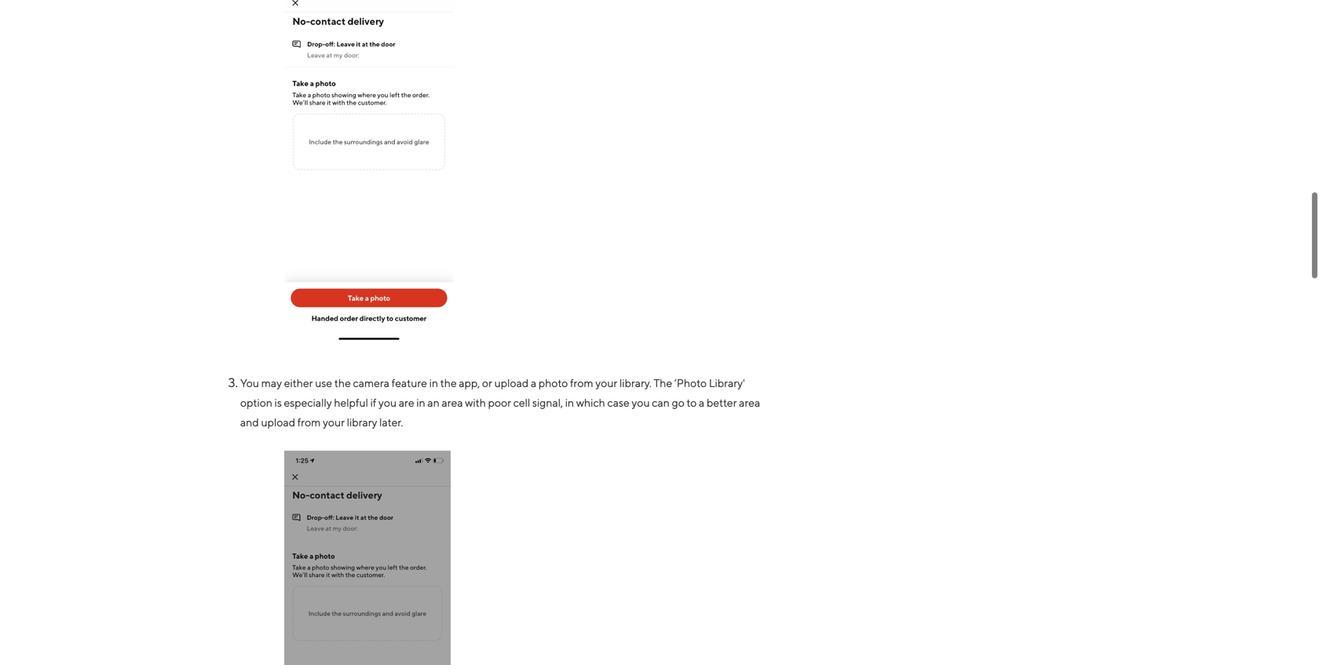 Task type: describe. For each thing, give the bounding box(es) containing it.
option
[[240, 396, 272, 409]]

1 you from the left
[[379, 396, 397, 409]]

photo
[[539, 377, 568, 390]]

cell
[[513, 396, 530, 409]]

1 horizontal spatial upload
[[494, 377, 529, 390]]

signal,
[[533, 396, 563, 409]]

and
[[240, 416, 259, 429]]

library'
[[709, 377, 745, 390]]

may
[[261, 377, 282, 390]]

you
[[240, 377, 259, 390]]

library.
[[620, 377, 652, 390]]

app,
[[459, 377, 480, 390]]

1 horizontal spatial in
[[429, 377, 438, 390]]

1 vertical spatial upload
[[261, 416, 295, 429]]

2 user-added image image from the top
[[284, 451, 451, 665]]

if
[[370, 396, 377, 409]]

helpful
[[334, 396, 368, 409]]

is
[[275, 396, 282, 409]]

1 user-added image image from the top
[[284, 0, 454, 343]]

especially
[[284, 396, 332, 409]]

are
[[399, 396, 414, 409]]

either
[[284, 377, 313, 390]]

0 vertical spatial a
[[531, 377, 537, 390]]

1 the from the left
[[334, 377, 351, 390]]

1 area from the left
[[442, 396, 463, 409]]

0 vertical spatial from
[[570, 377, 593, 390]]

to
[[687, 396, 697, 409]]

2 area from the left
[[739, 396, 761, 409]]

better
[[707, 396, 737, 409]]



Task type: vqa. For each thing, say whether or not it's contained in the screenshot.
Drive:
no



Task type: locate. For each thing, give the bounding box(es) containing it.
1 horizontal spatial area
[[739, 396, 761, 409]]

you right if
[[379, 396, 397, 409]]

from up which
[[570, 377, 593, 390]]

0 vertical spatial your
[[596, 377, 618, 390]]

the right use
[[334, 377, 351, 390]]

you may either use the camera feature in the app, or upload a photo from your library. the 'photo library' option is especially helpful if you are in an area with poor cell signal, in which case you can go to a better area and upload from your library later.
[[240, 377, 761, 429]]

upload down is
[[261, 416, 295, 429]]

upload
[[494, 377, 529, 390], [261, 416, 295, 429]]

1 vertical spatial user-added image image
[[284, 451, 451, 665]]

area
[[442, 396, 463, 409], [739, 396, 761, 409]]

1 horizontal spatial from
[[570, 377, 593, 390]]

your down helpful
[[323, 416, 345, 429]]

the
[[334, 377, 351, 390], [440, 377, 457, 390]]

1 vertical spatial a
[[699, 396, 705, 409]]

0 horizontal spatial the
[[334, 377, 351, 390]]

go
[[672, 396, 685, 409]]

2 the from the left
[[440, 377, 457, 390]]

0 vertical spatial upload
[[494, 377, 529, 390]]

from down especially
[[297, 416, 321, 429]]

1 horizontal spatial a
[[699, 396, 705, 409]]

0 horizontal spatial in
[[417, 396, 425, 409]]

upload up cell
[[494, 377, 529, 390]]

feature
[[392, 377, 427, 390]]

2 horizontal spatial in
[[565, 396, 574, 409]]

0 horizontal spatial a
[[531, 377, 537, 390]]

0 horizontal spatial from
[[297, 416, 321, 429]]

with
[[465, 396, 486, 409]]

in left which
[[565, 396, 574, 409]]

the left app,
[[440, 377, 457, 390]]

a left "photo"
[[531, 377, 537, 390]]

1 horizontal spatial the
[[440, 377, 457, 390]]

0 horizontal spatial your
[[323, 416, 345, 429]]

0 vertical spatial user-added image image
[[284, 0, 454, 343]]

1 horizontal spatial you
[[632, 396, 650, 409]]

which
[[576, 396, 605, 409]]

in left an at the left bottom of page
[[417, 396, 425, 409]]

a
[[531, 377, 537, 390], [699, 396, 705, 409]]

area right better
[[739, 396, 761, 409]]

poor
[[488, 396, 511, 409]]

1 vertical spatial your
[[323, 416, 345, 429]]

0 horizontal spatial upload
[[261, 416, 295, 429]]

you left can
[[632, 396, 650, 409]]

case
[[608, 396, 630, 409]]

a right to in the right of the page
[[699, 396, 705, 409]]

library
[[347, 416, 377, 429]]

an
[[428, 396, 440, 409]]

your
[[596, 377, 618, 390], [323, 416, 345, 429]]

area right an at the left bottom of page
[[442, 396, 463, 409]]

use
[[315, 377, 332, 390]]

can
[[652, 396, 670, 409]]

camera
[[353, 377, 390, 390]]

from
[[570, 377, 593, 390], [297, 416, 321, 429]]

0 horizontal spatial area
[[442, 396, 463, 409]]

2 you from the left
[[632, 396, 650, 409]]

in up an at the left bottom of page
[[429, 377, 438, 390]]

0 horizontal spatial you
[[379, 396, 397, 409]]

your up case
[[596, 377, 618, 390]]

you
[[379, 396, 397, 409], [632, 396, 650, 409]]

1 vertical spatial from
[[297, 416, 321, 429]]

later.
[[379, 416, 403, 429]]

1 horizontal spatial your
[[596, 377, 618, 390]]

in
[[429, 377, 438, 390], [417, 396, 425, 409], [565, 396, 574, 409]]

or
[[482, 377, 492, 390]]

'photo
[[675, 377, 707, 390]]

the
[[654, 377, 672, 390]]

user-added image image
[[284, 0, 454, 343], [284, 451, 451, 665]]



